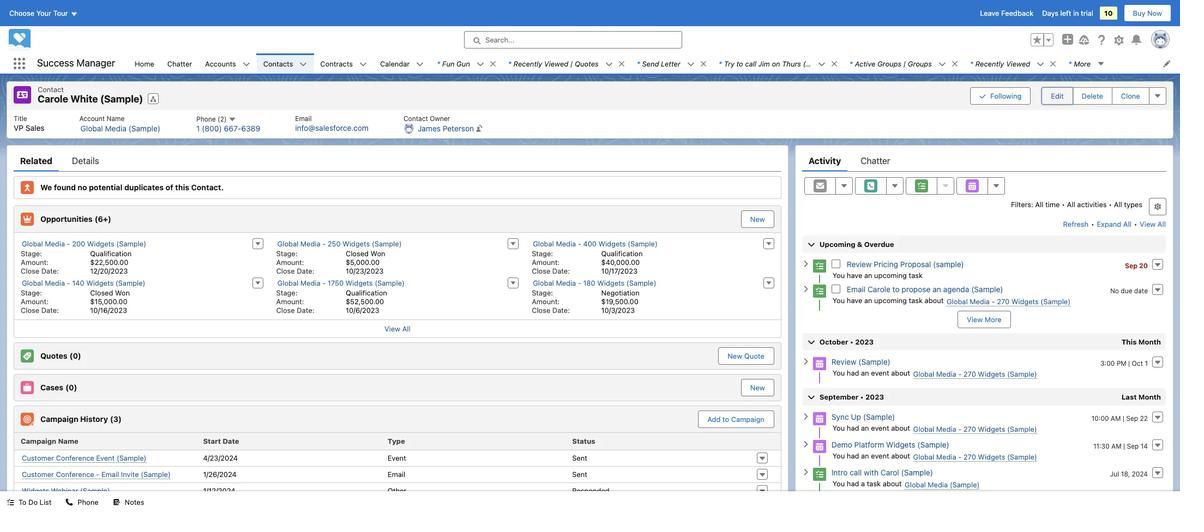 Task type: vqa. For each thing, say whether or not it's contained in the screenshot.


Task type: describe. For each thing, give the bounding box(es) containing it.
start date element
[[199, 433, 383, 450]]

about inside you have an upcoming task about global media - 270 widgets (sample)
[[925, 296, 944, 305]]

email left invite
[[101, 470, 119, 479]]

$52,500.00 close date:
[[276, 297, 384, 315]]

close for $19,500.00 close date:
[[532, 306, 551, 315]]

status element
[[568, 433, 753, 450]]

account
[[79, 114, 105, 122]]

delete
[[1082, 92, 1104, 100]]

media inside "link"
[[45, 279, 65, 287]]

tour
[[53, 9, 68, 17]]

* for * recently viewed | quotes
[[508, 59, 512, 68]]

intro
[[832, 468, 848, 477]]

propose
[[902, 285, 931, 294]]

fun
[[443, 59, 455, 68]]

global media - 250 widgets (sample) element
[[270, 237, 526, 276]]

new for (0)
[[751, 383, 765, 392]]

demo
[[832, 440, 853, 449]]

contacts
[[263, 59, 293, 68]]

quotes inside related tab panel
[[40, 351, 67, 361]]

1 horizontal spatial carole
[[868, 285, 891, 294]]

recently for recently viewed
[[976, 59, 1005, 68]]

days
[[1043, 9, 1059, 17]]

amount: for global media - 400 widgets (sample)
[[532, 258, 560, 267]]

calendar
[[380, 59, 410, 68]]

conference for -
[[56, 470, 94, 479]]

all left types
[[1114, 200, 1123, 209]]

sync up (sample)
[[832, 412, 895, 422]]

date: for $52,500.00 close date:
[[297, 306, 315, 315]]

text default image left task image
[[802, 469, 810, 476]]

about for platform
[[892, 451, 911, 460]]

(sample) inside 'global media - 180 widgets (sample)' link
[[627, 279, 657, 287]]

related link
[[20, 150, 52, 172]]

campaign history element
[[14, 406, 782, 513]]

quotes image
[[21, 349, 34, 363]]

270 for review (sample)
[[964, 370, 977, 378]]

5 list item from the left
[[843, 53, 964, 74]]

choose
[[9, 9, 34, 17]]

info@salesforce.com
[[295, 123, 369, 132]]

notes
[[125, 498, 144, 507]]

text default image left * more
[[1050, 60, 1058, 68]]

0 horizontal spatial 1
[[196, 124, 200, 133]]

- inside you have an upcoming task about global media - 270 widgets (sample)
[[992, 297, 996, 306]]

campaign for campaign name
[[21, 437, 56, 446]]

more for * more
[[1074, 59, 1091, 68]]

view all
[[385, 324, 411, 333]]

negotiation amount:
[[532, 288, 640, 306]]

opportunities
[[40, 214, 93, 224]]

stage: for global media - 200 widgets (sample)
[[21, 249, 42, 258]]

vp
[[14, 123, 23, 132]]

task image
[[813, 468, 826, 481]]

review (sample)
[[832, 357, 891, 366]]

* recently viewed | quotes
[[508, 59, 599, 68]]

filters:
[[1011, 200, 1034, 209]]

text default image inside contracts list item
[[360, 60, 367, 68]]

email for email info@salesforce.com
[[295, 114, 312, 122]]

(sample) inside global media - 250 widgets (sample) link
[[372, 239, 402, 248]]

| down search... button
[[571, 59, 573, 68]]

white
[[70, 93, 98, 105]]

global media - 1750 widgets (sample) link
[[277, 279, 405, 288]]

text default image right thurs
[[818, 60, 826, 68]]

an up you have an upcoming task about global media - 270 widgets (sample)
[[933, 285, 942, 294]]

stage: for global media - 180 widgets (sample)
[[532, 288, 553, 297]]

all right expand all 'button'
[[1158, 220, 1166, 228]]

conference for event
[[56, 454, 94, 462]]

18,
[[1122, 470, 1130, 478]]

tab list containing activity
[[802, 150, 1167, 172]]

• left expand
[[1092, 220, 1095, 228]]

qualification amount: for 400
[[532, 249, 643, 267]]

opportunities image
[[21, 213, 34, 226]]

history
[[80, 415, 108, 424]]

gun
[[457, 59, 470, 68]]

tab list containing related
[[14, 150, 782, 172]]

title
[[14, 114, 27, 122]]

won for $5,000.00
[[371, 249, 386, 258]]

date: for $5,000.00 close date:
[[297, 267, 315, 275]]

date: for $19,500.00 close date:
[[553, 306, 570, 315]]

(sample) inside widgets webinar (sample) link
[[80, 486, 110, 495]]

left
[[1061, 9, 1072, 17]]

calendar list item
[[374, 53, 431, 74]]

contracts
[[320, 59, 353, 68]]

(sample) inside you had a task about global media (sample)
[[950, 480, 980, 489]]

global media - 270 widgets (sample) link for demo platform widgets (sample)
[[914, 453, 1038, 462]]

global media - 140 widgets (sample) link
[[22, 279, 145, 288]]

qualification for $22,500.00 close date:
[[90, 249, 132, 258]]

on
[[772, 59, 781, 68]]

campaign name
[[21, 437, 78, 446]]

an down overdue
[[865, 271, 873, 280]]

widgets webinar (sample) link
[[22, 486, 110, 496]]

1 horizontal spatial 1
[[1145, 359, 1148, 367]]

you had a task about global media (sample)
[[833, 479, 980, 489]]

send
[[643, 59, 659, 68]]

sales
[[26, 123, 45, 132]]

responded
[[572, 487, 610, 495]]

home link
[[128, 53, 161, 74]]

250
[[328, 239, 341, 248]]

had inside you had a task about global media (sample)
[[847, 479, 860, 488]]

thurs
[[782, 59, 801, 68]]

(sample) inside customer conference event (sample) 'link'
[[117, 454, 147, 462]]

search... button
[[464, 31, 683, 49]]

global media - 180 widgets (sample) link
[[533, 279, 657, 288]]

• down types
[[1135, 220, 1138, 228]]

intro call with carol (sample)
[[832, 468, 934, 477]]

view for more
[[967, 315, 983, 324]]

following
[[991, 92, 1022, 100]]

global media - 180 widgets (sample) element
[[526, 276, 781, 316]]

you had an event about global media - 270 widgets (sample) for widgets
[[833, 451, 1038, 461]]

400
[[583, 239, 597, 248]]

global media - 200 widgets (sample) link
[[22, 239, 146, 249]]

• up sync up (sample)
[[861, 393, 864, 401]]

(sample) inside global media - 140 widgets (sample) "link"
[[116, 279, 145, 287]]

event for (sample)
[[871, 369, 890, 377]]

buy now button
[[1124, 4, 1172, 22]]

• right october
[[850, 337, 854, 346]]

2 list item from the left
[[502, 53, 631, 74]]

an for 3:00 pm | oct 1
[[861, 369, 869, 377]]

global media - 400 widgets (sample) element
[[526, 237, 781, 276]]

qualification for $52,500.00 close date:
[[346, 288, 387, 297]]

to for call
[[737, 59, 743, 68]]

date: for $15,000.00 close date:
[[41, 306, 59, 315]]

global inside you had a task about global media (sample)
[[905, 480, 926, 489]]

widgets inside you have an upcoming task about global media - 270 widgets (sample)
[[1012, 297, 1039, 306]]

you had an event about global media - 270 widgets (sample) for (sample)
[[833, 424, 1038, 433]]

(0) for cases (0)
[[66, 383, 77, 392]]

have for you have an upcoming task
[[847, 271, 863, 280]]

global media - 1750 widgets (sample) element
[[270, 276, 526, 316]]

you for 11:30
[[833, 451, 845, 460]]

0 vertical spatial call
[[745, 59, 757, 68]]

cases
[[40, 383, 63, 392]]

last month
[[1122, 393, 1162, 401]]

text default image right gun
[[477, 60, 484, 68]]

1750
[[328, 279, 344, 287]]

pricing
[[874, 259, 899, 269]]

text default image inside phone button
[[66, 499, 73, 506]]

clone
[[1122, 92, 1141, 100]]

carole white (sample)
[[38, 93, 143, 105]]

contacts link
[[257, 53, 300, 74]]

amount: inside global media - 250 widgets (sample) element
[[276, 258, 304, 267]]

owner
[[430, 114, 450, 122]]

edit
[[1052, 92, 1064, 100]]

1 you from the top
[[833, 271, 845, 280]]

11:30
[[1094, 442, 1110, 450]]

month for last month
[[1139, 393, 1162, 401]]

10/16/2023
[[90, 306, 127, 315]]

we found no potential duplicates of this contact.
[[40, 183, 224, 192]]

1 groups from the left
[[878, 59, 902, 68]]

event for platform
[[871, 451, 890, 460]]

duplicates
[[124, 183, 164, 192]]

* for * fun gun
[[437, 59, 440, 68]]

contact for contact
[[38, 85, 64, 94]]

0 vertical spatial sep
[[1125, 262, 1138, 270]]

time
[[1046, 200, 1060, 209]]

activity link
[[809, 150, 841, 172]]

phone for phone
[[78, 498, 99, 507]]

closed for $5,000.00
[[346, 249, 369, 258]]

close for $5,000.00 close date:
[[276, 267, 295, 275]]

text default image inside accounts list item
[[243, 60, 250, 68]]

amount: for global media - 200 widgets (sample)
[[21, 258, 49, 267]]

task for you have an upcoming task
[[909, 271, 923, 280]]

stage: for global media - 1750 widgets (sample)
[[276, 288, 298, 297]]

0 horizontal spatial view all link
[[14, 319, 781, 337]]

contact image
[[14, 86, 31, 104]]

event image for sync
[[813, 412, 826, 425]]

to for propose
[[893, 285, 900, 294]]

have for you have an upcoming task about global media - 270 widgets (sample)
[[847, 296, 863, 305]]

success
[[37, 57, 74, 69]]

* recently viewed
[[971, 59, 1031, 68]]

customer for customer conference - email invite (sample)
[[22, 470, 54, 479]]

demo platform widgets (sample) link
[[832, 440, 950, 449]]

4 list item from the left
[[712, 53, 843, 74]]

1 list item from the left
[[431, 53, 502, 74]]

view more button
[[958, 311, 1011, 328]]

activities
[[1078, 200, 1107, 209]]

closed won amount: for 250
[[276, 249, 386, 267]]

0 vertical spatial chatter
[[167, 59, 192, 68]]

3 list item from the left
[[631, 53, 712, 74]]

calendar link
[[374, 53, 416, 74]]

(sample) inside global media - 1750 widgets (sample) link
[[375, 279, 405, 287]]

22
[[1141, 414, 1148, 423]]

email info@salesforce.com
[[295, 114, 369, 132]]

1 horizontal spatial view all link
[[1140, 215, 1167, 233]]

global media (sample) link for about
[[905, 480, 980, 490]]

text default image inside phone (2) dropdown button
[[229, 116, 236, 123]]

• right activities
[[1109, 200, 1113, 209]]

email for email carole to propose an agenda (sample)
[[847, 285, 866, 294]]

contact.
[[191, 183, 224, 192]]

(3)
[[110, 415, 122, 424]]

jul 18, 2024
[[1111, 470, 1148, 478]]

refresh • expand all • view all
[[1064, 220, 1166, 228]]

we
[[40, 183, 52, 192]]

global media - 250 widgets (sample)
[[277, 239, 402, 248]]

* more
[[1069, 59, 1091, 68]]

* for * try to call jim on thurs (sample)
[[719, 59, 722, 68]]

1 you had an event about global media - 270 widgets (sample) from the top
[[833, 369, 1038, 378]]

| for review (sample)
[[1129, 359, 1131, 367]]

task image for email
[[813, 285, 826, 298]]

close for $40,000.00 close date:
[[532, 267, 551, 275]]

contacts list item
[[257, 53, 314, 74]]

global inside account name global media (sample)
[[81, 124, 103, 133]]

overdue
[[865, 240, 894, 249]]

name for account name global media (sample)
[[107, 114, 125, 122]]

email carole to propose an agenda (sample)
[[847, 285, 1004, 294]]

1 horizontal spatial event
[[388, 454, 406, 463]]

review for review pricing proposal (sample)
[[847, 259, 872, 269]]

leave feedback link
[[981, 9, 1034, 17]]

* for * recently viewed
[[971, 59, 974, 68]]

won for $15,000.00
[[115, 288, 130, 297]]

upcoming & overdue
[[820, 240, 894, 249]]

| for sync up (sample)
[[1123, 414, 1125, 423]]

now
[[1148, 9, 1163, 17]]

text default image left send
[[605, 60, 613, 68]]

add to campaign button
[[699, 411, 774, 427]]

new inside button
[[728, 352, 743, 360]]

month for this month
[[1139, 337, 1162, 346]]

10:00 am | sep 22
[[1092, 414, 1148, 423]]

new button for cases (0)
[[741, 379, 775, 396]]

0 vertical spatial carole
[[38, 93, 68, 105]]



Task type: locate. For each thing, give the bounding box(es) containing it.
manager
[[77, 57, 115, 69]]

global media - 200 widgets (sample) element
[[14, 237, 270, 276]]

platform
[[855, 440, 885, 449]]

event inside customer conference event (sample) 'link'
[[96, 454, 115, 462]]

2 recently from the left
[[976, 59, 1005, 68]]

email up info@salesforce.com link
[[295, 114, 312, 122]]

text default image
[[489, 60, 497, 68], [700, 60, 708, 68], [831, 60, 839, 68], [951, 60, 959, 68], [1050, 60, 1058, 68], [300, 60, 307, 68], [360, 60, 367, 68], [416, 60, 424, 68], [477, 60, 484, 68], [605, 60, 613, 68], [818, 60, 826, 68], [802, 413, 810, 421], [802, 469, 810, 476], [7, 499, 14, 506], [66, 499, 73, 506]]

about for up
[[892, 424, 911, 432]]

had down review (sample)
[[847, 369, 860, 377]]

global inside you have an upcoming task about global media - 270 widgets (sample)
[[947, 297, 968, 306]]

1 recently from the left
[[514, 59, 542, 68]]

- inside "link"
[[67, 279, 70, 287]]

name inside campaign history element
[[58, 437, 78, 446]]

2 task image from the top
[[813, 285, 826, 298]]

1 left (800)
[[196, 124, 200, 133]]

to left propose on the bottom right of the page
[[893, 285, 900, 294]]

campaign
[[40, 415, 78, 424], [732, 415, 765, 424], [21, 437, 56, 446]]

1 month from the top
[[1139, 337, 1162, 346]]

0 vertical spatial new
[[751, 215, 765, 223]]

0 vertical spatial closed
[[346, 249, 369, 258]]

recently up following button
[[976, 59, 1005, 68]]

quotes
[[575, 59, 599, 68], [40, 351, 67, 361]]

text default image left sync
[[802, 413, 810, 421]]

0 vertical spatial (0)
[[70, 351, 81, 361]]

contact for contact owner
[[404, 114, 428, 122]]

new quote button
[[719, 348, 774, 364]]

text default image right calendar
[[416, 60, 424, 68]]

you for jul
[[833, 479, 845, 488]]

won
[[371, 249, 386, 258], [115, 288, 130, 297]]

1 horizontal spatial phone
[[196, 115, 216, 123]]

qualification inside global media - 200 widgets (sample) element
[[90, 249, 132, 258]]

all left time
[[1036, 200, 1044, 209]]

month
[[1139, 337, 1162, 346], [1139, 393, 1162, 401]]

this month
[[1122, 337, 1162, 346]]

text default image down widgets webinar (sample) link
[[66, 499, 73, 506]]

qualification amount: inside global media - 200 widgets (sample) element
[[21, 249, 132, 267]]

4 * from the left
[[719, 59, 722, 68]]

stage: down the global media - 400 widgets (sample) link
[[532, 249, 553, 258]]

1 customer from the top
[[22, 454, 54, 462]]

7 * from the left
[[1069, 59, 1072, 68]]

0 horizontal spatial phone
[[78, 498, 99, 507]]

an inside you have an upcoming task about global media - 270 widgets (sample)
[[865, 296, 873, 305]]

stage: down $5,000.00 close date:
[[276, 288, 298, 297]]

an down review (sample)
[[861, 369, 869, 377]]

you for 10:00
[[833, 424, 845, 432]]

view all link
[[1140, 215, 1167, 233], [14, 319, 781, 337]]

2 horizontal spatial to
[[893, 285, 900, 294]]

date: down global media - 1750 widgets (sample) link
[[297, 306, 315, 315]]

viewed
[[544, 59, 569, 68], [1007, 59, 1031, 68]]

$19,500.00
[[602, 297, 639, 306]]

customer for customer conference event (sample)
[[22, 454, 54, 462]]

sent
[[572, 454, 588, 463], [572, 470, 588, 479]]

2023 up review (sample) link
[[856, 337, 874, 346]]

this
[[175, 183, 189, 192]]

media inside you have an upcoming task about global media - 270 widgets (sample)
[[970, 297, 990, 306]]

amount: inside global media - 1750 widgets (sample) element
[[276, 297, 304, 306]]

event image
[[813, 440, 826, 453]]

1 horizontal spatial contact
[[404, 114, 428, 122]]

event image for review
[[813, 357, 826, 370]]

1 vertical spatial new
[[728, 352, 743, 360]]

10
[[1105, 9, 1113, 17]]

close inside $5,000.00 close date:
[[276, 267, 295, 275]]

view down types
[[1140, 220, 1156, 228]]

(sample) inside you have an upcoming task about global media - 270 widgets (sample)
[[1041, 297, 1071, 306]]

(800)
[[202, 124, 222, 133]]

no due date
[[1111, 287, 1148, 295]]

0 vertical spatial am
[[1111, 414, 1121, 423]]

an down the platform
[[861, 451, 869, 460]]

1 horizontal spatial call
[[850, 468, 862, 477]]

amount: inside negotiation amount:
[[532, 297, 560, 306]]

1 vertical spatial won
[[115, 288, 130, 297]]

4 you from the top
[[833, 424, 845, 432]]

270 inside you have an upcoming task about global media - 270 widgets (sample)
[[997, 297, 1010, 306]]

0 vertical spatial event
[[871, 369, 890, 377]]

14
[[1141, 442, 1148, 450]]

0 horizontal spatial name
[[58, 437, 78, 446]]

date: inside $52,500.00 close date:
[[297, 306, 315, 315]]

1 horizontal spatial tab list
[[802, 150, 1167, 172]]

sep left 22
[[1127, 414, 1139, 423]]

more for view more
[[985, 315, 1002, 324]]

review (sample) link
[[832, 357, 891, 366]]

0 horizontal spatial qualification amount:
[[21, 249, 132, 267]]

0 vertical spatial quotes
[[575, 59, 599, 68]]

0 horizontal spatial global media (sample) link
[[81, 124, 160, 133]]

task for you have an upcoming task about global media - 270 widgets (sample)
[[909, 296, 923, 305]]

chatter inside tab list
[[861, 156, 891, 166]]

amount: inside global media - 400 widgets (sample) element
[[532, 258, 560, 267]]

customer inside 'link'
[[22, 454, 54, 462]]

campaign down campaign history (3)
[[21, 437, 56, 446]]

close for $22,500.00 close date:
[[21, 267, 39, 275]]

2 conference from the top
[[56, 470, 94, 479]]

all right expand
[[1124, 220, 1132, 228]]

text default image left active
[[831, 60, 839, 68]]

0 vertical spatial won
[[371, 249, 386, 258]]

qualification for $40,000.00 close date:
[[602, 249, 643, 258]]

* left send
[[637, 59, 640, 68]]

am for sync up (sample)
[[1111, 414, 1121, 423]]

recently for recently viewed | quotes
[[514, 59, 542, 68]]

(sample) inside account name global media (sample)
[[129, 124, 160, 133]]

you down 'intro'
[[833, 479, 845, 488]]

other
[[388, 487, 407, 495]]

qualification up 10/17/2023
[[602, 249, 643, 258]]

2 vertical spatial new
[[751, 383, 765, 392]]

1 horizontal spatial to
[[737, 59, 743, 68]]

date: inside $19,500.00 close date:
[[553, 306, 570, 315]]

types
[[1125, 200, 1143, 209]]

3 had from the top
[[847, 451, 860, 460]]

october  •  2023
[[820, 337, 874, 346]]

due
[[1121, 287, 1133, 295]]

1 task image from the top
[[813, 260, 826, 273]]

1 vertical spatial review
[[832, 357, 857, 366]]

1 horizontal spatial quotes
[[575, 59, 599, 68]]

stage: inside global media - 250 widgets (sample) element
[[276, 249, 298, 258]]

1 vertical spatial customer
[[22, 470, 54, 479]]

1 vertical spatial view
[[967, 315, 983, 324]]

about
[[925, 296, 944, 305], [892, 369, 911, 377], [892, 424, 911, 432], [892, 451, 911, 460], [883, 479, 902, 488]]

email down you have an upcoming task
[[847, 285, 866, 294]]

contact up james
[[404, 114, 428, 122]]

closed won amount:
[[276, 249, 386, 267], [21, 288, 130, 306]]

phone (2) button
[[196, 115, 236, 123]]

1 vertical spatial closed won amount:
[[21, 288, 130, 306]]

| left 14
[[1124, 442, 1126, 450]]

qualification inside global media - 1750 widgets (sample) element
[[346, 288, 387, 297]]

1 vertical spatial task image
[[813, 285, 826, 298]]

date: for $22,500.00 close date:
[[41, 267, 59, 275]]

closed up 10/16/2023 at left
[[90, 288, 113, 297]]

1 upcoming from the top
[[875, 271, 907, 280]]

1 vertical spatial sep
[[1127, 414, 1139, 423]]

text default image inside contacts list item
[[300, 60, 307, 68]]

widgets inside "link"
[[86, 279, 114, 287]]

text default image down search...
[[489, 60, 497, 68]]

quotes (0)
[[40, 351, 81, 361]]

1 vertical spatial have
[[847, 296, 863, 305]]

| left 22
[[1123, 414, 1125, 423]]

2 you from the top
[[833, 296, 845, 305]]

sent down "status" on the bottom of the page
[[572, 454, 588, 463]]

widgets
[[87, 239, 114, 248], [343, 239, 370, 248], [599, 239, 626, 248], [86, 279, 114, 287], [346, 279, 373, 287], [598, 279, 625, 287], [1012, 297, 1039, 306], [978, 370, 1006, 378], [978, 425, 1006, 433], [887, 440, 916, 449], [978, 453, 1006, 461], [22, 486, 49, 495]]

qualification amount: inside global media - 400 widgets (sample) element
[[532, 249, 643, 267]]

media inside you had a task about global media (sample)
[[928, 480, 948, 489]]

date: inside $5,000.00 close date:
[[297, 267, 315, 275]]

0 vertical spatial month
[[1139, 337, 1162, 346]]

details link
[[72, 150, 99, 172]]

5 * from the left
[[850, 59, 853, 68]]

1 vertical spatial more
[[985, 315, 1002, 324]]

6 * from the left
[[971, 59, 974, 68]]

1/26/2024
[[203, 470, 237, 479]]

stage: for global media - 400 widgets (sample)
[[532, 249, 553, 258]]

won inside global media - 250 widgets (sample) element
[[371, 249, 386, 258]]

amount: down global media - 140 widgets (sample) "link" at the left of page
[[21, 297, 49, 306]]

0 vertical spatial more
[[1074, 59, 1091, 68]]

to do list
[[19, 498, 51, 507]]

date: down global media - 140 widgets (sample) "link" at the left of page
[[41, 306, 59, 315]]

activity
[[809, 156, 841, 166]]

closed for $15,000.00
[[90, 288, 113, 297]]

5 you from the top
[[833, 451, 845, 460]]

have
[[847, 271, 863, 280], [847, 296, 863, 305]]

task down the proposal
[[909, 271, 923, 280]]

667-
[[224, 124, 241, 133]]

0 horizontal spatial quotes
[[40, 351, 67, 361]]

(0) for quotes (0)
[[70, 351, 81, 361]]

0 horizontal spatial call
[[745, 59, 757, 68]]

had left a
[[847, 479, 860, 488]]

1 vertical spatial to
[[893, 285, 900, 294]]

event for up
[[871, 424, 890, 432]]

0 horizontal spatial won
[[115, 288, 130, 297]]

date
[[1135, 287, 1148, 295]]

1 vertical spatial you had an event about global media - 270 widgets (sample)
[[833, 424, 1038, 433]]

close for $15,000.00 close date:
[[21, 306, 39, 315]]

viewed up following
[[1007, 59, 1031, 68]]

sep left 14
[[1127, 442, 1139, 450]]

viewed down search... button
[[544, 59, 569, 68]]

3 * from the left
[[637, 59, 640, 68]]

sent up responded
[[572, 470, 588, 479]]

2 vertical spatial to
[[723, 415, 730, 424]]

cases (0)
[[40, 383, 77, 392]]

1 horizontal spatial qualification
[[346, 288, 387, 297]]

task image for review
[[813, 260, 826, 273]]

amount: inside global media - 200 widgets (sample) element
[[21, 258, 49, 267]]

chatter link for home "link"
[[161, 53, 199, 74]]

amount: down the 'opportunities' icon
[[21, 258, 49, 267]]

buy
[[1133, 9, 1146, 17]]

1 conference from the top
[[56, 454, 94, 462]]

quote
[[745, 352, 765, 360]]

2 tab list from the left
[[802, 150, 1167, 172]]

text default image
[[618, 60, 626, 68], [1098, 60, 1106, 68], [243, 60, 250, 68], [687, 60, 695, 68], [939, 60, 947, 68], [1037, 60, 1045, 68], [229, 116, 236, 123], [802, 260, 810, 268], [802, 285, 810, 293], [802, 358, 810, 366], [802, 441, 810, 449], [113, 499, 120, 506]]

2 customer from the top
[[22, 470, 54, 479]]

0 vertical spatial view
[[1140, 220, 1156, 228]]

email for email
[[388, 470, 406, 479]]

close inside $52,500.00 close date:
[[276, 306, 295, 315]]

1 sent from the top
[[572, 454, 588, 463]]

stage: down global media - 250 widgets (sample) link
[[276, 249, 298, 258]]

had for demo
[[847, 451, 860, 460]]

you down upcoming
[[833, 271, 845, 280]]

1 * from the left
[[437, 59, 440, 68]]

0 vertical spatial conference
[[56, 454, 94, 462]]

* left active
[[850, 59, 853, 68]]

won inside 'global media - 140 widgets (sample)' element
[[115, 288, 130, 297]]

global media - 270 widgets (sample) link for review (sample)
[[914, 370, 1038, 379]]

task inside you had a task about global media (sample)
[[867, 479, 881, 488]]

close inside $15,000.00 close date:
[[21, 306, 39, 315]]

stage: inside global media - 1750 widgets (sample) element
[[276, 288, 298, 297]]

* for * active groups | groups
[[850, 59, 853, 68]]

review down october  •  2023
[[832, 357, 857, 366]]

delete button
[[1073, 87, 1113, 105]]

refresh
[[1064, 220, 1089, 228]]

close inside the $22,500.00 close date:
[[21, 267, 39, 275]]

carole right the 'contact' icon
[[38, 93, 68, 105]]

campaign name element
[[14, 433, 199, 450]]

contracts link
[[314, 53, 360, 74]]

1 horizontal spatial closed won amount:
[[276, 249, 386, 267]]

call up a
[[850, 468, 862, 477]]

0 vertical spatial name
[[107, 114, 125, 122]]

1 horizontal spatial global media (sample) link
[[905, 480, 980, 490]]

0 horizontal spatial tab list
[[14, 150, 782, 172]]

stage: for global media - 250 widgets (sample)
[[276, 249, 298, 258]]

conference down customer conference event (sample) 'link'
[[56, 470, 94, 479]]

email carole to propose an agenda (sample) link
[[847, 285, 1004, 294]]

have inside you have an upcoming task about global media - 270 widgets (sample)
[[847, 296, 863, 305]]

task image
[[813, 260, 826, 273], [813, 285, 826, 298]]

stage: inside "global media - 180 widgets (sample)" element
[[532, 288, 553, 297]]

filters: all time • all activities • all types
[[1011, 200, 1143, 209]]

global media - 270 widgets (sample) link for sync up (sample)
[[914, 425, 1038, 434]]

1 horizontal spatial more
[[1074, 59, 1091, 68]]

have down you have an upcoming task
[[847, 296, 863, 305]]

global inside "link"
[[22, 279, 43, 287]]

140
[[72, 279, 84, 287]]

0 vertical spatial you had an event about global media - 270 widgets (sample)
[[833, 369, 1038, 378]]

6389
[[241, 124, 260, 133]]

chatter right home "link"
[[167, 59, 192, 68]]

sent for event
[[572, 454, 588, 463]]

potential
[[89, 183, 122, 192]]

0 horizontal spatial recently
[[514, 59, 542, 68]]

1 vertical spatial 2023
[[866, 393, 884, 401]]

0 vertical spatial global media (sample) link
[[81, 124, 160, 133]]

view more
[[967, 315, 1002, 324]]

text default image left * recently viewed
[[951, 60, 959, 68]]

to inside 'list item'
[[737, 59, 743, 68]]

last
[[1122, 393, 1137, 401]]

10:00
[[1092, 414, 1109, 423]]

0 vertical spatial review
[[847, 259, 872, 269]]

12/20/2023
[[90, 267, 128, 275]]

1 vertical spatial task
[[909, 296, 923, 305]]

task inside you have an upcoming task about global media - 270 widgets (sample)
[[909, 296, 923, 305]]

you had an event about global media - 270 widgets (sample)
[[833, 369, 1038, 378], [833, 424, 1038, 433], [833, 451, 1038, 461]]

1 had from the top
[[847, 369, 860, 377]]

0 horizontal spatial closed
[[90, 288, 113, 297]]

2 vertical spatial task
[[867, 479, 881, 488]]

(sample)
[[934, 259, 965, 269]]

of
[[166, 183, 173, 192]]

cases image
[[21, 381, 34, 394]]

| right the pm
[[1129, 359, 1131, 367]]

new for (6+)
[[751, 215, 765, 223]]

1 vertical spatial call
[[850, 468, 862, 477]]

view inside button
[[967, 315, 983, 324]]

to do list button
[[0, 492, 58, 513]]

• right time
[[1062, 200, 1066, 209]]

2 had from the top
[[847, 424, 860, 432]]

0 horizontal spatial closed won amount:
[[21, 288, 130, 306]]

$15,000.00
[[90, 297, 127, 306]]

all down global media - 1750 widgets (sample) element
[[402, 324, 411, 333]]

3 you had an event about global media - 270 widgets (sample) from the top
[[833, 451, 1038, 461]]

2 vertical spatial event
[[871, 451, 890, 460]]

an for 10:00 am | sep 22
[[861, 424, 869, 432]]

$22,500.00 close date:
[[21, 258, 128, 275]]

customer down "campaign name" on the bottom left of page
[[22, 454, 54, 462]]

had
[[847, 369, 860, 377], [847, 424, 860, 432], [847, 451, 860, 460], [847, 479, 860, 488]]

1 horizontal spatial closed
[[346, 249, 369, 258]]

|
[[571, 59, 573, 68], [904, 59, 906, 68], [1129, 359, 1131, 367], [1123, 414, 1125, 423], [1124, 442, 1126, 450]]

text default image left to
[[7, 499, 14, 506]]

2 you had an event about global media - 270 widgets (sample) from the top
[[833, 424, 1038, 433]]

close inside $19,500.00 close date:
[[532, 306, 551, 315]]

| for demo platform widgets (sample)
[[1124, 442, 1126, 450]]

sep for demo platform widgets (sample)
[[1127, 442, 1139, 450]]

phone up (800)
[[196, 115, 216, 123]]

1 horizontal spatial recently
[[976, 59, 1005, 68]]

amount: inside 'global media - 140 widgets (sample)' element
[[21, 297, 49, 306]]

media
[[105, 124, 127, 133], [45, 239, 65, 248], [301, 239, 321, 248], [556, 239, 576, 248], [45, 279, 65, 287], [301, 279, 321, 287], [556, 279, 576, 287], [970, 297, 990, 306], [937, 370, 957, 378], [937, 425, 957, 433], [937, 453, 957, 461], [928, 480, 948, 489]]

0 vertical spatial have
[[847, 271, 863, 280]]

media inside account name global media (sample)
[[105, 124, 127, 133]]

0 horizontal spatial view
[[385, 324, 401, 333]]

more inside button
[[985, 315, 1002, 324]]

list item
[[431, 53, 502, 74], [502, 53, 631, 74], [631, 53, 712, 74], [712, 53, 843, 74], [843, 53, 964, 74], [964, 53, 1062, 74]]

had down up on the bottom of the page
[[847, 424, 860, 432]]

closed won amount: inside global media - 250 widgets (sample) element
[[276, 249, 386, 267]]

phone inside button
[[78, 498, 99, 507]]

text default image inside to do list "button"
[[7, 499, 14, 506]]

stage: for global media - 140 widgets (sample)
[[21, 288, 42, 297]]

- inside campaign history element
[[96, 470, 100, 479]]

more down you have an upcoming task about global media - 270 widgets (sample)
[[985, 315, 1002, 324]]

sep for sync up (sample)
[[1127, 414, 1139, 423]]

4/23/2024
[[203, 454, 238, 463]]

phone for phone (2)
[[196, 115, 216, 123]]

all inside related tab panel
[[402, 324, 411, 333]]

* up following button
[[971, 59, 974, 68]]

0 vertical spatial list
[[128, 53, 1181, 74]]

0 horizontal spatial event
[[96, 454, 115, 462]]

name
[[107, 114, 125, 122], [58, 437, 78, 446]]

2 vertical spatial you had an event about global media - 270 widgets (sample)
[[833, 451, 1038, 461]]

global media - 1750 widgets (sample)
[[277, 279, 405, 287]]

* up edit button
[[1069, 59, 1072, 68]]

to inside "button"
[[723, 415, 730, 424]]

campaign for campaign history (3)
[[40, 415, 78, 424]]

1 horizontal spatial name
[[107, 114, 125, 122]]

1 new button from the top
[[741, 210, 775, 228]]

2 sent from the top
[[572, 470, 588, 479]]

1 vertical spatial 1
[[1145, 359, 1148, 367]]

phone down widgets webinar (sample) link
[[78, 498, 99, 507]]

2 have from the top
[[847, 296, 863, 305]]

global media - 400 widgets (sample) link
[[533, 239, 658, 249]]

type element
[[383, 433, 568, 450]]

list
[[128, 53, 1181, 74], [7, 110, 1173, 138]]

call left jim
[[745, 59, 757, 68]]

6 you from the top
[[833, 479, 845, 488]]

270 for sync up (sample)
[[964, 425, 977, 433]]

close for $52,500.00 close date:
[[276, 306, 295, 315]]

won up '10/23/2023' on the bottom of the page
[[371, 249, 386, 258]]

qualification amount: inside global media - 1750 widgets (sample) element
[[276, 288, 387, 306]]

closed inside global media - 250 widgets (sample) element
[[346, 249, 369, 258]]

0 vertical spatial task image
[[813, 260, 826, 273]]

0 vertical spatial upcoming
[[875, 271, 907, 280]]

1 right oct
[[1145, 359, 1148, 367]]

text default image inside calendar list item
[[416, 60, 424, 68]]

you for no
[[833, 296, 845, 305]]

accounts list item
[[199, 53, 257, 74]]

date: inside $15,000.00 close date:
[[41, 306, 59, 315]]

view for all
[[385, 324, 401, 333]]

0 horizontal spatial carole
[[38, 93, 68, 105]]

1 vertical spatial chatter link
[[861, 150, 891, 172]]

date: inside the $22,500.00 close date:
[[41, 267, 59, 275]]

campaign inside "button"
[[732, 415, 765, 424]]

new
[[751, 215, 765, 223], [728, 352, 743, 360], [751, 383, 765, 392]]

view down you have an upcoming task about global media - 270 widgets (sample)
[[967, 315, 983, 324]]

(sample) inside customer conference - email invite (sample) link
[[141, 470, 171, 479]]

contracts list item
[[314, 53, 374, 74]]

event down demo platform widgets (sample) link
[[871, 451, 890, 460]]

status
[[572, 437, 596, 446]]

task down propose on the bottom right of the page
[[909, 296, 923, 305]]

(sample) inside global media - 200 widgets (sample) link
[[116, 239, 146, 248]]

2 viewed from the left
[[1007, 59, 1031, 68]]

2 event image from the top
[[813, 412, 826, 425]]

phone inside dropdown button
[[196, 115, 216, 123]]

stage: inside 'global media - 140 widgets (sample)' element
[[21, 288, 42, 297]]

2 new button from the top
[[741, 379, 775, 396]]

conference inside 'link'
[[56, 454, 94, 462]]

0 vertical spatial 1
[[196, 124, 200, 133]]

you for 3:00
[[833, 369, 845, 377]]

date: down 'global media - 180 widgets (sample)' link
[[553, 306, 570, 315]]

1 horizontal spatial viewed
[[1007, 59, 1031, 68]]

* left fun
[[437, 59, 440, 68]]

2 month from the top
[[1139, 393, 1162, 401]]

2023 for october  •  2023
[[856, 337, 874, 346]]

global media - 200 widgets (sample)
[[22, 239, 146, 248]]

0 vertical spatial task
[[909, 271, 923, 280]]

1 horizontal spatial view
[[967, 315, 983, 324]]

qualification amount: for 1750
[[276, 288, 387, 306]]

1 vertical spatial closed
[[90, 288, 113, 297]]

customer conference event (sample) link
[[22, 454, 147, 463]]

1 have from the top
[[847, 271, 863, 280]]

upcoming
[[875, 271, 907, 280], [875, 296, 907, 305]]

global media - 140 widgets (sample) element
[[14, 276, 270, 316]]

amount: for global media - 180 widgets (sample)
[[532, 297, 560, 306]]

had for sync
[[847, 424, 860, 432]]

qualification amount: for 200
[[21, 249, 132, 267]]

date: inside $40,000.00 close date:
[[553, 267, 570, 275]]

1 vertical spatial phone
[[78, 498, 99, 507]]

month right the this
[[1139, 337, 1162, 346]]

2 horizontal spatial view
[[1140, 220, 1156, 228]]

list containing home
[[128, 53, 1181, 74]]

widgets inside campaign history element
[[22, 486, 49, 495]]

had down demo
[[847, 451, 860, 460]]

* left the try
[[719, 59, 722, 68]]

2 upcoming from the top
[[875, 296, 907, 305]]

closed inside 'global media - 140 widgets (sample)' element
[[90, 288, 113, 297]]

quotes down search... button
[[575, 59, 599, 68]]

* try to call jim on thurs (sample)
[[719, 59, 833, 68]]

1 horizontal spatial qualification amount:
[[276, 288, 387, 306]]

270 for demo platform widgets (sample)
[[964, 453, 977, 461]]

chatter link right home
[[161, 53, 199, 74]]

date: for $40,000.00 close date:
[[553, 267, 570, 275]]

date: up global media - 1750 widgets (sample)
[[297, 267, 315, 275]]

upcoming & overdue button
[[803, 235, 1166, 253]]

20
[[1140, 262, 1148, 270]]

letter
[[661, 59, 681, 68]]

stage: inside global media - 400 widgets (sample) element
[[532, 249, 553, 258]]

(0) right cases
[[66, 383, 77, 392]]

email inside email info@salesforce.com
[[295, 114, 312, 122]]

close inside $40,000.00 close date:
[[532, 267, 551, 275]]

(sample) inside the global media - 400 widgets (sample) link
[[628, 239, 658, 248]]

chatter
[[167, 59, 192, 68], [861, 156, 891, 166]]

1 vertical spatial am
[[1112, 442, 1122, 450]]

you up october
[[833, 296, 845, 305]]

0 horizontal spatial chatter link
[[161, 53, 199, 74]]

qualification amount: down 200
[[21, 249, 132, 267]]

1 horizontal spatial groups
[[908, 59, 932, 68]]

customer up to do list
[[22, 470, 54, 479]]

1 tab list from the left
[[14, 150, 782, 172]]

1 vertical spatial contact
[[404, 114, 428, 122]]

0 vertical spatial event image
[[813, 357, 826, 370]]

stage: down the 'opportunities' icon
[[21, 249, 42, 258]]

global media (sample) link for (sample)
[[81, 124, 160, 133]]

name inside account name global media (sample)
[[107, 114, 125, 122]]

campaign up action element
[[732, 415, 765, 424]]

action element
[[753, 433, 781, 450]]

1 vertical spatial list
[[7, 110, 1173, 138]]

sent for email
[[572, 470, 588, 479]]

event down review (sample) link
[[871, 369, 890, 377]]

4 had from the top
[[847, 479, 860, 488]]

1 event from the top
[[871, 369, 890, 377]]

month right last
[[1139, 393, 1162, 401]]

* down search...
[[508, 59, 512, 68]]

name for campaign name
[[58, 437, 78, 446]]

upcoming for you have an upcoming task about global media - 270 widgets (sample)
[[875, 296, 907, 305]]

to
[[737, 59, 743, 68], [893, 285, 900, 294], [723, 415, 730, 424]]

view
[[1140, 220, 1156, 228], [967, 315, 983, 324], [385, 324, 401, 333]]

text default image inside the notes button
[[113, 499, 120, 506]]

new button for opportunities (6+)
[[741, 210, 775, 228]]

add
[[708, 415, 721, 424]]

carol
[[881, 468, 900, 477]]

view inside related tab panel
[[385, 324, 401, 333]]

group
[[1031, 33, 1054, 46]]

view all link down types
[[1140, 215, 1167, 233]]

upcoming inside you have an upcoming task about global media - 270 widgets (sample)
[[875, 296, 907, 305]]

october
[[820, 337, 849, 346]]

buy now
[[1133, 9, 1163, 17]]

related tab panel
[[14, 172, 782, 513]]

webinar
[[51, 486, 78, 495]]

stage: inside global media - 200 widgets (sample) element
[[21, 249, 42, 258]]

2 vertical spatial sep
[[1127, 442, 1139, 450]]

event
[[871, 369, 890, 377], [871, 424, 890, 432], [871, 451, 890, 460]]

2 event from the top
[[871, 424, 890, 432]]

info@salesforce.com link
[[295, 123, 369, 132]]

list containing vp sales
[[7, 110, 1173, 138]]

event image down october
[[813, 357, 826, 370]]

closed won amount: inside 'global media - 140 widgets (sample)' element
[[21, 288, 130, 306]]

event image
[[813, 357, 826, 370], [813, 412, 826, 425]]

customer conference event (sample)
[[22, 454, 147, 462]]

you inside you have an upcoming task about global media - 270 widgets (sample)
[[833, 296, 845, 305]]

1 viewed from the left
[[544, 59, 569, 68]]

about inside you had a task about global media (sample)
[[883, 479, 902, 488]]

am for demo platform widgets (sample)
[[1112, 442, 1122, 450]]

| right active
[[904, 59, 906, 68]]

(sample)
[[803, 59, 833, 68], [100, 93, 143, 105], [129, 124, 160, 133], [116, 239, 146, 248], [372, 239, 402, 248], [628, 239, 658, 248], [116, 279, 145, 287], [375, 279, 405, 287], [627, 279, 657, 287], [972, 285, 1004, 294], [1041, 297, 1071, 306], [859, 357, 891, 366], [1008, 370, 1038, 378], [864, 412, 895, 422], [1008, 425, 1038, 433], [918, 440, 950, 449], [1008, 453, 1038, 461], [117, 454, 147, 462], [902, 468, 934, 477], [141, 470, 171, 479], [950, 480, 980, 489], [80, 486, 110, 495]]

2 groups from the left
[[908, 59, 932, 68]]

0 horizontal spatial contact
[[38, 85, 64, 94]]

carole down you have an upcoming task
[[868, 285, 891, 294]]

an for 11:30 am | sep 14
[[861, 451, 869, 460]]

peterson
[[443, 124, 474, 133]]

had for review
[[847, 369, 860, 377]]

1 vertical spatial global media (sample) link
[[905, 480, 980, 490]]

3 you from the top
[[833, 369, 845, 377]]

jim
[[759, 59, 770, 68]]

0 vertical spatial 2023
[[856, 337, 874, 346]]

0 horizontal spatial qualification
[[90, 249, 132, 258]]

viewed for * recently viewed | quotes
[[544, 59, 569, 68]]

qualification inside global media - 400 widgets (sample) element
[[602, 249, 643, 258]]

chatter link for "activity" link at right top
[[861, 150, 891, 172]]

1 (800) 667-6389 link
[[196, 124, 260, 133]]

6 list item from the left
[[964, 53, 1062, 74]]

text default image right contracts
[[360, 60, 367, 68]]

qualification up 10/6/2023
[[346, 288, 387, 297]]

tab list
[[14, 150, 782, 172], [802, 150, 1167, 172]]

have down upcoming & overdue on the top right
[[847, 271, 863, 280]]

global media (sample) link
[[81, 124, 160, 133], [905, 480, 980, 490]]

10/17/2023
[[602, 267, 638, 275]]

qualification amount: down 1750
[[276, 288, 387, 306]]

1 vertical spatial upcoming
[[875, 296, 907, 305]]

2 * from the left
[[508, 59, 512, 68]]

you inside you had a task about global media (sample)
[[833, 479, 845, 488]]

*
[[437, 59, 440, 68], [508, 59, 512, 68], [637, 59, 640, 68], [719, 59, 722, 68], [850, 59, 853, 68], [971, 59, 974, 68], [1069, 59, 1072, 68]]

all right time
[[1068, 200, 1076, 209]]

0 horizontal spatial to
[[723, 415, 730, 424]]

an for no due date
[[865, 296, 873, 305]]

chatter right "activity" link at right top
[[861, 156, 891, 166]]

text default image left the try
[[700, 60, 708, 68]]

viewed for * recently viewed
[[1007, 59, 1031, 68]]

upcoming for you have an upcoming task
[[875, 271, 907, 280]]

1 event image from the top
[[813, 357, 826, 370]]

review for review (sample)
[[832, 357, 857, 366]]

closed won amount: for 140
[[21, 288, 130, 306]]

you have an upcoming task
[[833, 271, 923, 280]]

more up delete
[[1074, 59, 1091, 68]]

$40,000.00 close date:
[[532, 258, 640, 275]]

3 event from the top
[[871, 451, 890, 460]]

0 vertical spatial contact
[[38, 85, 64, 94]]

2 horizontal spatial qualification
[[602, 249, 643, 258]]

list for home "link"
[[7, 110, 1173, 138]]

1 vertical spatial month
[[1139, 393, 1162, 401]]

1 vertical spatial sent
[[572, 470, 588, 479]]

1 vertical spatial name
[[58, 437, 78, 446]]



